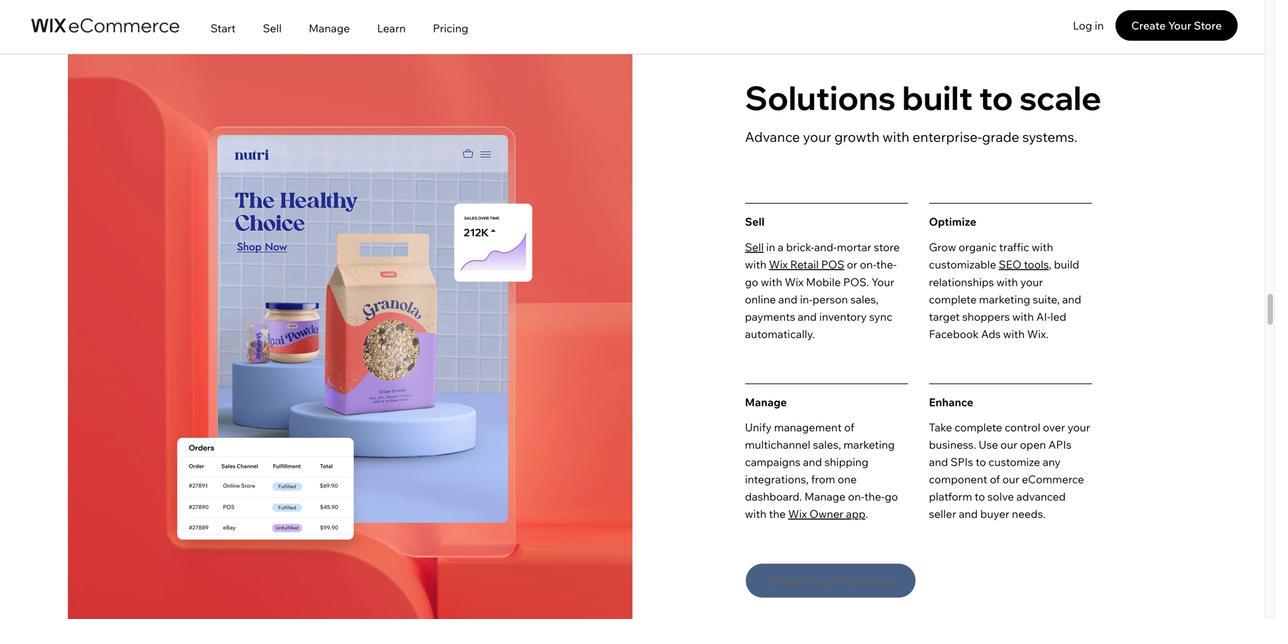 Task type: locate. For each thing, give the bounding box(es) containing it.
tools
[[1024, 258, 1049, 271]]

manage left the learn
[[309, 21, 350, 35]]

1 vertical spatial of
[[990, 473, 1000, 486]]

sell left a
[[745, 240, 764, 254]]

and up from
[[803, 455, 822, 469]]

start
[[210, 21, 236, 35]]

0 horizontal spatial sales,
[[813, 438, 841, 451]]

seo tools
[[999, 258, 1049, 271]]

1 horizontal spatial marketing
[[979, 293, 1030, 306]]

1 vertical spatial your
[[872, 275, 894, 289]]

create
[[1131, 19, 1166, 32]]

sell up sell link
[[745, 215, 765, 228]]

your inside the , build relationships with your complete marketing suite, and target shoppers with ai-led facebook ads with wix.
[[1020, 275, 1043, 289]]

suite,
[[1033, 293, 1060, 306]]

ecommerce
[[1022, 473, 1084, 486]]

1 horizontal spatial your
[[1020, 275, 1043, 289]]

the- inside unify management of multichannel sales, marketing campaigns and shipping integrations, from one dashboard. manage on-the-go with the
[[864, 490, 885, 504]]

owner
[[809, 507, 844, 521]]

1 vertical spatial on-
[[848, 490, 864, 504]]

of inside take complete control over your business. use our open apis and spis to customize any component of our ecommerce platform to solve advanced seller and buyer needs.
[[990, 473, 1000, 486]]

grow for grow organic traffic with customizable
[[929, 240, 956, 254]]

sell right start
[[263, 21, 282, 35]]

and left in-
[[778, 293, 797, 306]]

sell
[[263, 21, 282, 35], [745, 215, 765, 228], [745, 240, 764, 254]]

2 vertical spatial manage
[[804, 490, 846, 504]]

grow up 'customizable'
[[929, 240, 956, 254]]

with inside 'grow organic traffic with customizable'
[[1032, 240, 1053, 254]]

2 vertical spatial sell
[[745, 240, 764, 254]]

0 vertical spatial the-
[[876, 258, 897, 271]]

0 vertical spatial grow
[[929, 240, 956, 254]]

sales, inside unify management of multichannel sales, marketing campaigns and shipping integrations, from one dashboard. manage on-the-go with the
[[813, 438, 841, 451]]

marketing
[[979, 293, 1030, 306], [844, 438, 895, 451]]

your down tools
[[1020, 275, 1043, 289]]

1 vertical spatial our
[[1002, 473, 1019, 486]]

2 horizontal spatial your
[[1168, 19, 1191, 32]]

the- down store
[[876, 258, 897, 271]]

the- up .
[[864, 490, 885, 504]]

marketing up shoppers
[[979, 293, 1030, 306]]

1 horizontal spatial grow
[[929, 240, 956, 254]]

1 vertical spatial complete
[[955, 420, 1002, 434]]

take
[[929, 420, 952, 434]]

from
[[811, 473, 835, 486]]

1 vertical spatial the-
[[864, 490, 885, 504]]

advance your growth with enterprise-grade systems.
[[745, 128, 1077, 145]]

on- inside or on-the- go with wix mobile pos. your online and in-person sales, payments and inventory sync automatically.
[[860, 258, 876, 271]]

2 vertical spatial your
[[805, 572, 834, 589]]

log in link
[[1061, 10, 1115, 41]]

0 horizontal spatial of
[[844, 420, 854, 434]]

sales, down management
[[813, 438, 841, 451]]

and inside unify management of multichannel sales, marketing campaigns and shipping integrations, from one dashboard. manage on-the-go with the
[[803, 455, 822, 469]]

of up solve
[[990, 473, 1000, 486]]

advance
[[745, 128, 800, 145]]

0 vertical spatial manage
[[309, 21, 350, 35]]

manage up unify
[[745, 396, 787, 409]]

1 horizontal spatial manage
[[745, 396, 787, 409]]

wix retail pos link
[[769, 258, 844, 271]]

with up tools
[[1032, 240, 1053, 254]]

shoppers
[[962, 310, 1010, 323]]

with up 'online'
[[761, 275, 782, 289]]

0 vertical spatial go
[[745, 275, 758, 289]]

ads
[[981, 327, 1001, 341]]

optimize
[[929, 215, 976, 228]]

1 vertical spatial marketing
[[844, 438, 895, 451]]

1 vertical spatial to
[[976, 455, 986, 469]]

facebook
[[929, 327, 979, 341]]

1 vertical spatial in
[[766, 240, 775, 254]]

traffic
[[999, 240, 1029, 254]]

our up customize
[[1001, 438, 1018, 451]]

1 vertical spatial sales,
[[813, 438, 841, 451]]

0 horizontal spatial go
[[745, 275, 758, 289]]

wix down retail
[[785, 275, 804, 289]]

1 horizontal spatial in
[[1095, 19, 1104, 32]]

app
[[846, 507, 865, 521]]

0 horizontal spatial grow
[[767, 572, 802, 589]]

in right log
[[1095, 19, 1104, 32]]

automatically.
[[745, 327, 815, 341]]

solve
[[987, 490, 1014, 504]]

an ecommerce website for a food brand called nutri with a box of granola and jar of acai powder. a graph showing increasing sales and an order list with sales from different channels. image
[[68, 14, 632, 619]]

the
[[769, 507, 786, 521]]

sales,
[[850, 293, 879, 306], [813, 438, 841, 451]]

your inside or on-the- go with wix mobile pos. your online and in-person sales, payments and inventory sync automatically.
[[872, 275, 894, 289]]

0 horizontal spatial your
[[805, 572, 834, 589]]

on- inside unify management of multichannel sales, marketing campaigns and shipping integrations, from one dashboard. manage on-the-go with the
[[848, 490, 864, 504]]

sales, inside or on-the- go with wix mobile pos. your online and in-person sales, payments and inventory sync automatically.
[[850, 293, 879, 306]]

2 horizontal spatial manage
[[804, 490, 846, 504]]

your right pos.
[[872, 275, 894, 289]]

0 vertical spatial in
[[1095, 19, 1104, 32]]

your right over
[[1068, 420, 1090, 434]]

or
[[847, 258, 857, 271]]

complete up use
[[955, 420, 1002, 434]]

sales, down pos.
[[850, 293, 879, 306]]

0 vertical spatial on-
[[860, 258, 876, 271]]

2 vertical spatial your
[[1068, 420, 1090, 434]]

campaigns
[[745, 455, 800, 469]]

customizable
[[929, 258, 996, 271]]

0 horizontal spatial manage
[[309, 21, 350, 35]]

to left solve
[[975, 490, 985, 504]]

2 horizontal spatial your
[[1068, 420, 1090, 434]]

wix down a
[[769, 258, 788, 271]]

with down sell link
[[745, 258, 766, 271]]

with left the the
[[745, 507, 766, 521]]

1 vertical spatial your
[[1020, 275, 1043, 289]]

your left business on the right of page
[[805, 572, 834, 589]]

one
[[838, 473, 857, 486]]

on-
[[860, 258, 876, 271], [848, 490, 864, 504]]

1 horizontal spatial of
[[990, 473, 1000, 486]]

complete
[[929, 293, 977, 306], [955, 420, 1002, 434]]

1 vertical spatial grow
[[767, 572, 802, 589]]

dashboard.
[[745, 490, 802, 504]]

your for , build relationships with your complete marketing suite, and target shoppers with ai-led facebook ads with wix.
[[1020, 275, 1043, 289]]

2 vertical spatial to
[[975, 490, 985, 504]]

grow
[[929, 240, 956, 254], [767, 572, 802, 589]]

1 horizontal spatial sales,
[[850, 293, 879, 306]]

0 horizontal spatial marketing
[[844, 438, 895, 451]]

pos
[[821, 258, 844, 271]]

0 vertical spatial marketing
[[979, 293, 1030, 306]]

spis
[[951, 455, 973, 469]]

manage up owner
[[804, 490, 846, 504]]

unify
[[745, 420, 772, 434]]

your
[[1168, 19, 1191, 32], [872, 275, 894, 289], [805, 572, 834, 589]]

complete inside the , build relationships with your complete marketing suite, and target shoppers with ai-led facebook ads with wix.
[[929, 293, 977, 306]]

on- right or
[[860, 258, 876, 271]]

grow for grow your business
[[767, 572, 802, 589]]

to up grade
[[979, 77, 1013, 118]]

in left a
[[766, 240, 775, 254]]

ai-
[[1036, 310, 1051, 323]]

to
[[979, 77, 1013, 118], [976, 455, 986, 469], [975, 490, 985, 504]]

your inside take complete control over your business. use our open apis and spis to customize any component of our ecommerce platform to solve advanced seller and buyer needs.
[[1068, 420, 1090, 434]]

mobile
[[806, 275, 841, 289]]

solutions
[[745, 77, 896, 118]]

with inside "in a brick-and-mortar store with"
[[745, 258, 766, 271]]

0 vertical spatial of
[[844, 420, 854, 434]]

customize
[[989, 455, 1040, 469]]

your for business
[[805, 572, 834, 589]]

0 vertical spatial your
[[803, 128, 831, 145]]

on- up app
[[848, 490, 864, 504]]

1 vertical spatial manage
[[745, 396, 787, 409]]

our down customize
[[1002, 473, 1019, 486]]

1 horizontal spatial your
[[872, 275, 894, 289]]

enterprise-
[[912, 128, 982, 145]]

wix owner app .
[[788, 507, 868, 521]]

and up led on the right bottom of page
[[1062, 293, 1081, 306]]

wix right the the
[[788, 507, 807, 521]]

0 horizontal spatial in
[[766, 240, 775, 254]]

of
[[844, 420, 854, 434], [990, 473, 1000, 486]]

and down platform
[[959, 507, 978, 521]]

with left ai-
[[1012, 310, 1034, 323]]

grow organic traffic with customizable
[[929, 240, 1053, 271]]

platform
[[929, 490, 972, 504]]

in
[[1095, 19, 1104, 32], [766, 240, 775, 254]]

1 vertical spatial wix
[[785, 275, 804, 289]]

0 vertical spatial your
[[1168, 19, 1191, 32]]

mortar
[[837, 240, 871, 254]]

our
[[1001, 438, 1018, 451], [1002, 473, 1019, 486]]

1 horizontal spatial go
[[885, 490, 898, 504]]

store
[[1194, 19, 1222, 32]]

go
[[745, 275, 758, 289], [885, 490, 898, 504]]

0 vertical spatial sales,
[[850, 293, 879, 306]]

go inside or on-the- go with wix mobile pos. your online and in-person sales, payments and inventory sync automatically.
[[745, 275, 758, 289]]

2 vertical spatial wix
[[788, 507, 807, 521]]

wix for wix retail pos
[[769, 258, 788, 271]]

complete up "target"
[[929, 293, 977, 306]]

1 vertical spatial go
[[885, 490, 898, 504]]

to down use
[[976, 455, 986, 469]]

seo
[[999, 258, 1021, 271]]

of up 'shipping'
[[844, 420, 854, 434]]

in-
[[800, 293, 813, 306]]

any
[[1043, 455, 1061, 469]]

integrations,
[[745, 473, 809, 486]]

the- inside or on-the- go with wix mobile pos. your online and in-person sales, payments and inventory sync automatically.
[[876, 258, 897, 271]]

0 vertical spatial wix
[[769, 258, 788, 271]]

sync
[[869, 310, 892, 323]]

,
[[1049, 258, 1051, 271]]

and-
[[814, 240, 837, 254]]

marketing up 'shipping'
[[844, 438, 895, 451]]

manage inside unify management of multichannel sales, marketing campaigns and shipping integrations, from one dashboard. manage on-the-go with the
[[804, 490, 846, 504]]

and down business.
[[929, 455, 948, 469]]

learn
[[377, 21, 406, 35]]

with right ads
[[1003, 327, 1025, 341]]

your down the solutions
[[803, 128, 831, 145]]

target
[[929, 310, 960, 323]]

0 vertical spatial complete
[[929, 293, 977, 306]]

grow down the the
[[767, 572, 802, 589]]

grow inside 'grow organic traffic with customizable'
[[929, 240, 956, 254]]

your left store
[[1168, 19, 1191, 32]]

wix retail pos
[[769, 258, 844, 271]]

the-
[[876, 258, 897, 271], [864, 490, 885, 504]]



Task type: vqa. For each thing, say whether or not it's contained in the screenshot.
sure to the left
no



Task type: describe. For each thing, give the bounding box(es) containing it.
component
[[929, 473, 987, 486]]

led
[[1051, 310, 1066, 323]]

take complete control over your business. use our open apis and spis to customize any component of our ecommerce platform to solve advanced seller and buyer needs.
[[929, 420, 1090, 521]]

log in
[[1073, 19, 1104, 32]]

in inside "in a brick-and-mortar store with"
[[766, 240, 775, 254]]

with inside or on-the- go with wix mobile pos. your online and in-person sales, payments and inventory sync automatically.
[[761, 275, 782, 289]]

go inside unify management of multichannel sales, marketing campaigns and shipping integrations, from one dashboard. manage on-the-go with the
[[885, 490, 898, 504]]

wix for wix owner app .
[[788, 507, 807, 521]]

enhance
[[929, 396, 973, 409]]

pricing link
[[419, 2, 482, 54]]

sell link
[[745, 240, 764, 254]]

create your store
[[1131, 19, 1222, 32]]

person
[[812, 293, 848, 306]]

built
[[902, 77, 973, 118]]

a
[[778, 240, 784, 254]]

systems.
[[1022, 128, 1077, 145]]

0 vertical spatial to
[[979, 77, 1013, 118]]

with down seo
[[996, 275, 1018, 289]]

build
[[1054, 258, 1079, 271]]

1 vertical spatial sell
[[745, 215, 765, 228]]

buyer
[[980, 507, 1009, 521]]

wix.
[[1027, 327, 1049, 341]]

seller
[[929, 507, 956, 521]]

needs.
[[1012, 507, 1046, 521]]

complete inside take complete control over your business. use our open apis and spis to customize any component of our ecommerce platform to solve advanced seller and buyer needs.
[[955, 420, 1002, 434]]

relationships
[[929, 275, 994, 289]]

0 vertical spatial our
[[1001, 438, 1018, 451]]

organic
[[959, 240, 997, 254]]

grow your business
[[767, 572, 894, 589]]

marketing inside unify management of multichannel sales, marketing campaigns and shipping integrations, from one dashboard. manage on-the-go with the
[[844, 438, 895, 451]]

.
[[865, 507, 868, 521]]

management
[[774, 420, 842, 434]]

grow your business link
[[746, 564, 915, 598]]

retail
[[790, 258, 819, 271]]

grade
[[982, 128, 1019, 145]]

seo tools link
[[999, 258, 1049, 271]]

brick-
[[786, 240, 814, 254]]

online
[[745, 293, 776, 306]]

wix inside or on-the- go with wix mobile pos. your online and in-person sales, payments and inventory sync automatically.
[[785, 275, 804, 289]]

unify management of multichannel sales, marketing campaigns and shipping integrations, from one dashboard. manage on-the-go with the
[[745, 420, 898, 521]]

marketing inside the , build relationships with your complete marketing suite, and target shoppers with ai-led facebook ads with wix.
[[979, 293, 1030, 306]]

multichannel
[[745, 438, 810, 451]]

create your store link
[[1115, 10, 1238, 41]]

0 horizontal spatial your
[[803, 128, 831, 145]]

your for store
[[1168, 19, 1191, 32]]

payments
[[745, 310, 795, 323]]

open
[[1020, 438, 1046, 451]]

in a brick-and-mortar store with
[[745, 240, 900, 271]]

with inside unify management of multichannel sales, marketing campaigns and shipping integrations, from one dashboard. manage on-the-go with the
[[745, 507, 766, 521]]

pricing
[[433, 21, 468, 35]]

business
[[837, 572, 894, 589]]

over
[[1043, 420, 1065, 434]]

and inside the , build relationships with your complete marketing suite, and target shoppers with ai-led facebook ads with wix.
[[1062, 293, 1081, 306]]

inventory
[[819, 310, 867, 323]]

business.
[[929, 438, 976, 451]]

store
[[874, 240, 900, 254]]

wix owner app link
[[788, 507, 865, 521]]

apis
[[1048, 438, 1072, 451]]

growth
[[834, 128, 879, 145]]

and down in-
[[798, 310, 817, 323]]

control
[[1005, 420, 1040, 434]]

of inside unify management of multichannel sales, marketing campaigns and shipping integrations, from one dashboard. manage on-the-go with the
[[844, 420, 854, 434]]

, build relationships with your complete marketing suite, and target shoppers with ai-led facebook ads with wix.
[[929, 258, 1081, 341]]

scale
[[1019, 77, 1101, 118]]

solutions built to scale
[[745, 77, 1101, 118]]

shipping
[[824, 455, 868, 469]]

pos.
[[843, 275, 869, 289]]

advanced
[[1016, 490, 1066, 504]]

use
[[979, 438, 998, 451]]

0 vertical spatial sell
[[263, 21, 282, 35]]

your for take complete control over your business. use our open apis and spis to customize any component of our ecommerce platform to solve advanced seller and buyer needs.
[[1068, 420, 1090, 434]]

or on-the- go with wix mobile pos. your online and in-person sales, payments and inventory sync automatically.
[[745, 258, 897, 341]]

log
[[1073, 19, 1092, 32]]

with right growth
[[883, 128, 909, 145]]



